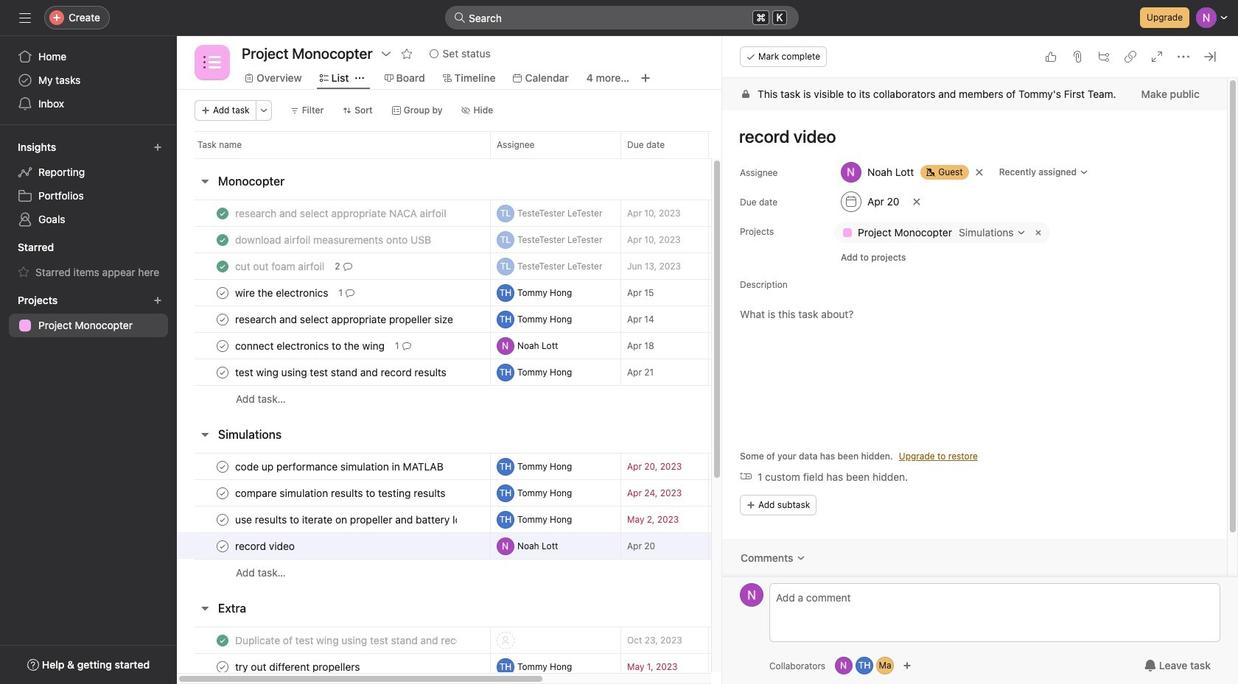 Task type: locate. For each thing, give the bounding box(es) containing it.
Completed checkbox
[[214, 231, 231, 249], [214, 632, 231, 650]]

collapse task list for this group image
[[199, 175, 211, 187], [199, 429, 211, 441]]

task name text field inside duplicate of test wing using test stand and record results cell
[[232, 633, 458, 648]]

task name text field for the test wing using test stand and record results "cell"
[[232, 365, 451, 380]]

mark complete image inside record video cell
[[214, 538, 231, 555]]

1 vertical spatial collapse task list for this group image
[[199, 429, 211, 441]]

3 mark complete checkbox from the top
[[214, 458, 231, 476]]

mark complete image for wire the electronics 'cell'
[[214, 284, 231, 302]]

completed image for task name text field in duplicate of test wing using test stand and record results cell
[[214, 632, 231, 650]]

Task name text field
[[232, 206, 451, 221], [232, 312, 458, 327], [232, 339, 389, 353], [232, 513, 458, 527], [232, 633, 458, 648]]

1 vertical spatial completed checkbox
[[214, 258, 231, 275]]

2 completed checkbox from the top
[[214, 258, 231, 275]]

mark complete checkbox for task name text box inside the test wing using test stand and record results "cell"
[[214, 364, 231, 381]]

task name text field inside use results to iterate on propeller and battery location cell
[[232, 513, 458, 527]]

completed checkbox inside research and select appropriate naca airfoil cell
[[214, 205, 231, 222]]

task name text field down 1 comment icon
[[232, 312, 458, 327]]

task name text field inside the test wing using test stand and record results "cell"
[[232, 365, 451, 380]]

0 likes. click to like this task image
[[1045, 51, 1057, 63]]

task name text field up the test wing using test stand and record results "cell"
[[232, 339, 389, 353]]

2 completed image from the top
[[214, 258, 231, 275]]

task name text field for 'try out different propellers' cell
[[232, 660, 365, 675]]

Mark complete checkbox
[[214, 311, 231, 328], [214, 337, 231, 355], [214, 458, 231, 476], [214, 485, 231, 502], [214, 659, 231, 676]]

task name text field inside the research and select appropriate propeller size cell
[[232, 312, 458, 327]]

completed image inside duplicate of test wing using test stand and record results cell
[[214, 632, 231, 650]]

6 task name text field from the top
[[232, 486, 450, 501]]

completed checkbox for the download airfoil measurements onto usb cell
[[214, 231, 231, 249]]

compare simulation results to testing results cell
[[177, 480, 490, 507]]

0 vertical spatial collapse task list for this group image
[[199, 175, 211, 187]]

1 mark complete checkbox from the top
[[214, 311, 231, 328]]

completed image inside the download airfoil measurements onto usb cell
[[214, 231, 231, 249]]

task name text field for wire the electronics 'cell'
[[232, 286, 333, 300]]

mark complete checkbox inside 'try out different propellers' cell
[[214, 659, 231, 676]]

mark complete image inside code up performance simulation in matlab cell
[[214, 458, 231, 476]]

mark complete checkbox inside connect electronics to the wing cell
[[214, 337, 231, 355]]

mark complete image for task name text field within the research and select appropriate propeller size cell
[[214, 311, 231, 328]]

3 mark complete image from the top
[[214, 511, 231, 529]]

3 mark complete image from the top
[[214, 458, 231, 476]]

completion date for download airfoil measurements onto usb cell
[[708, 226, 811, 254]]

2 comments image
[[343, 262, 352, 271]]

4 task name text field from the top
[[232, 513, 458, 527]]

4 task name text field from the top
[[232, 365, 451, 380]]

Search tasks, projects, and more text field
[[445, 6, 799, 29]]

1 completed image from the top
[[214, 231, 231, 249]]

mark complete checkbox inside record video cell
[[214, 538, 231, 555]]

add or remove collaborators image
[[856, 657, 874, 675], [876, 657, 894, 675], [903, 662, 912, 671]]

completed image
[[214, 231, 231, 249], [214, 258, 231, 275], [214, 632, 231, 650]]

task name text field inside the download airfoil measurements onto usb cell
[[232, 233, 436, 247]]

0 vertical spatial completed image
[[214, 231, 231, 249]]

2 mark complete checkbox from the top
[[214, 364, 231, 381]]

Task name text field
[[232, 233, 436, 247], [232, 259, 329, 274], [232, 286, 333, 300], [232, 365, 451, 380], [232, 460, 448, 474], [232, 486, 450, 501], [232, 539, 299, 554], [232, 660, 365, 675]]

completion date for use results to iterate on propeller and battery location cell
[[708, 506, 811, 534]]

1 task name text field from the top
[[232, 233, 436, 247]]

1 vertical spatial completed checkbox
[[214, 632, 231, 650]]

2 task name text field from the top
[[232, 312, 458, 327]]

3 task name text field from the top
[[232, 339, 389, 353]]

task name text field up record video cell
[[232, 513, 458, 527]]

mark complete image inside the compare simulation results to testing results cell
[[214, 485, 231, 502]]

add to starred image
[[401, 48, 412, 60]]

completed image inside cut out foam airfoil cell
[[214, 258, 231, 275]]

task name text field up wire the electronics 'cell'
[[232, 259, 329, 274]]

record video cell
[[177, 533, 490, 560]]

1 collapse task list for this group image from the top
[[199, 175, 211, 187]]

mark complete checkbox inside the test wing using test stand and record results "cell"
[[214, 364, 231, 381]]

task name text field down connect electronics to the wing cell
[[232, 365, 451, 380]]

add or remove collaborators image
[[835, 657, 853, 675]]

mark complete checkbox inside code up performance simulation in matlab cell
[[214, 458, 231, 476]]

completion date for test wing using test stand and record results cell
[[708, 359, 811, 386]]

mark complete checkbox for task name text box inside 'try out different propellers' cell
[[214, 659, 231, 676]]

1 task name text field from the top
[[232, 206, 451, 221]]

Completed checkbox
[[214, 205, 231, 222], [214, 258, 231, 275]]

2 mark complete checkbox from the top
[[214, 337, 231, 355]]

more actions image
[[259, 106, 268, 115]]

mark complete image
[[214, 311, 231, 328], [214, 337, 231, 355], [214, 511, 231, 529], [214, 538, 231, 555], [214, 659, 231, 676]]

completed checkbox inside the download airfoil measurements onto usb cell
[[214, 231, 231, 249]]

global element
[[0, 36, 177, 125]]

task name text field inside the compare simulation results to testing results cell
[[232, 486, 450, 501]]

hide sidebar image
[[19, 12, 31, 24]]

main content
[[722, 78, 1227, 623]]

completed checkbox for task name text field within the research and select appropriate naca airfoil cell
[[214, 205, 231, 222]]

1 mark complete checkbox from the top
[[214, 284, 231, 302]]

0 vertical spatial completed checkbox
[[214, 205, 231, 222]]

task name text field for use results to iterate on propeller and battery location cell
[[232, 513, 458, 527]]

2 horizontal spatial add or remove collaborators image
[[903, 662, 912, 671]]

mark complete checkbox inside the research and select appropriate propeller size cell
[[214, 311, 231, 328]]

mark complete image for task name text field in the use results to iterate on propeller and battery location cell
[[214, 511, 231, 529]]

add tab image
[[640, 72, 652, 84]]

2 vertical spatial completed image
[[214, 632, 231, 650]]

2 collapse task list for this group image from the top
[[199, 429, 211, 441]]

0 vertical spatial completed checkbox
[[214, 231, 231, 249]]

task name text field inside connect electronics to the wing cell
[[232, 339, 389, 353]]

1 comment image
[[402, 342, 411, 350]]

task name text field inside code up performance simulation in matlab cell
[[232, 460, 448, 474]]

task name text field inside research and select appropriate naca airfoil cell
[[232, 206, 451, 221]]

row
[[177, 131, 953, 158], [195, 158, 935, 159], [177, 200, 953, 227], [177, 226, 953, 254], [177, 253, 953, 280], [177, 279, 953, 307], [177, 306, 953, 333], [177, 332, 953, 360], [177, 359, 953, 386], [177, 385, 953, 413], [177, 453, 953, 481], [177, 480, 953, 507], [177, 506, 953, 534], [177, 533, 953, 560], [177, 559, 953, 587], [177, 627, 953, 655], [177, 654, 953, 681]]

mark complete checkbox for task name text field inside connect electronics to the wing cell
[[214, 337, 231, 355]]

completed checkbox inside cut out foam airfoil cell
[[214, 258, 231, 275]]

completed checkbox inside duplicate of test wing using test stand and record results cell
[[214, 632, 231, 650]]

2 completed checkbox from the top
[[214, 632, 231, 650]]

show options image
[[380, 48, 392, 60]]

None field
[[445, 6, 799, 29]]

task name text field up the compare simulation results to testing results cell
[[232, 460, 448, 474]]

5 task name text field from the top
[[232, 460, 448, 474]]

5 mark complete checkbox from the top
[[214, 659, 231, 676]]

mark complete image inside the test wing using test stand and record results "cell"
[[214, 364, 231, 381]]

1 mark complete image from the top
[[214, 284, 231, 302]]

4 mark complete image from the top
[[214, 485, 231, 502]]

header simulations tree grid
[[177, 453, 953, 587]]

8 task name text field from the top
[[232, 660, 365, 675]]

2 mark complete image from the top
[[214, 364, 231, 381]]

mark complete checkbox inside the compare simulation results to testing results cell
[[214, 485, 231, 502]]

task name text field inside cut out foam airfoil cell
[[232, 259, 329, 274]]

mark complete image inside use results to iterate on propeller and battery location cell
[[214, 511, 231, 529]]

task name text field up cut out foam airfoil cell at the left of page
[[232, 233, 436, 247]]

2 task name text field from the top
[[232, 259, 329, 274]]

download airfoil measurements onto usb cell
[[177, 226, 490, 254]]

task name text field down duplicate of test wing using test stand and record results cell
[[232, 660, 365, 675]]

completed image for task name text box in cut out foam airfoil cell
[[214, 258, 231, 275]]

completion date for connect electronics to the wing cell
[[708, 332, 811, 360]]

3 mark complete checkbox from the top
[[214, 511, 231, 529]]

3 completed image from the top
[[214, 632, 231, 650]]

Mark complete checkbox
[[214, 284, 231, 302], [214, 364, 231, 381], [214, 511, 231, 529], [214, 538, 231, 555]]

4 mark complete checkbox from the top
[[214, 485, 231, 502]]

mark complete image
[[214, 284, 231, 302], [214, 364, 231, 381], [214, 458, 231, 476], [214, 485, 231, 502]]

4 mark complete image from the top
[[214, 538, 231, 555]]

task name text field up the download airfoil measurements onto usb cell
[[232, 206, 451, 221]]

mark complete image inside the research and select appropriate propeller size cell
[[214, 311, 231, 328]]

mark complete checkbox for task name text box within the the compare simulation results to testing results cell
[[214, 485, 231, 502]]

completion date for research and select appropriate naca airfoil cell
[[708, 200, 811, 227]]

mark complete checkbox inside wire the electronics 'cell'
[[214, 284, 231, 302]]

1 vertical spatial completed image
[[214, 258, 231, 275]]

4 mark complete checkbox from the top
[[214, 538, 231, 555]]

record video dialog
[[722, 36, 1238, 685]]

insights element
[[0, 134, 177, 234]]

mark complete image inside 'try out different propellers' cell
[[214, 659, 231, 676]]

task name text field up the research and select appropriate propeller size cell on the left top of page
[[232, 286, 333, 300]]

5 task name text field from the top
[[232, 633, 458, 648]]

2 mark complete image from the top
[[214, 337, 231, 355]]

task name text field inside wire the electronics 'cell'
[[232, 286, 333, 300]]

mark complete image for code up performance simulation in matlab cell
[[214, 458, 231, 476]]

1 mark complete image from the top
[[214, 311, 231, 328]]

cut out foam airfoil cell
[[177, 253, 490, 280]]

1 completed checkbox from the top
[[214, 231, 231, 249]]

task name text field inside record video cell
[[232, 539, 299, 554]]

task name text field down use results to iterate on propeller and battery location cell
[[232, 539, 299, 554]]

more actions for this task image
[[1178, 51, 1190, 63]]

3 task name text field from the top
[[232, 286, 333, 300]]

1 horizontal spatial add or remove collaborators image
[[876, 657, 894, 675]]

mark complete checkbox for task name text box within the record video cell
[[214, 538, 231, 555]]

task name text field up use results to iterate on propeller and battery location cell
[[232, 486, 450, 501]]

7 task name text field from the top
[[232, 539, 299, 554]]

5 mark complete image from the top
[[214, 659, 231, 676]]

task name text field up 'try out different propellers' cell
[[232, 633, 458, 648]]

1 completed checkbox from the top
[[214, 205, 231, 222]]

task name text field inside 'try out different propellers' cell
[[232, 660, 365, 675]]

task name text field for record video cell
[[232, 539, 299, 554]]

completion date for research and select appropriate propeller size cell
[[708, 306, 811, 333]]



Task type: vqa. For each thing, say whether or not it's contained in the screenshot.
bottommost Completed icon
yes



Task type: describe. For each thing, give the bounding box(es) containing it.
header monocopter tree grid
[[177, 200, 953, 413]]

task name text field for the download airfoil measurements onto usb cell
[[232, 233, 436, 247]]

task name text field for research and select appropriate naca airfoil cell
[[232, 206, 451, 221]]

completion date for record video cell
[[708, 533, 811, 560]]

list image
[[203, 54, 221, 71]]

completion date for cut out foam airfoil cell
[[708, 253, 811, 280]]

try out different propellers cell
[[177, 654, 490, 681]]

research and select appropriate naca airfoil cell
[[177, 200, 490, 227]]

task name text field for cut out foam airfoil cell at the left of page
[[232, 259, 329, 274]]

copy task link image
[[1125, 51, 1137, 63]]

completion date for compare simulation results to testing results cell
[[708, 480, 811, 507]]

completed checkbox for duplicate of test wing using test stand and record results cell
[[214, 632, 231, 650]]

use results to iterate on propeller and battery location cell
[[177, 506, 490, 534]]

starred element
[[0, 234, 177, 287]]

close details image
[[1204, 51, 1216, 63]]

task name text field for the research and select appropriate propeller size cell on the left top of page
[[232, 312, 458, 327]]

comments image
[[796, 554, 805, 563]]

1 comment image
[[346, 289, 355, 297]]

completion date for duplicate of test wing using test stand and record results cell
[[708, 627, 811, 655]]

wire the electronics cell
[[177, 279, 490, 307]]

header extra tree grid
[[177, 627, 953, 685]]

main content inside record video dialog
[[722, 78, 1227, 623]]

mark complete image for the test wing using test stand and record results "cell"
[[214, 364, 231, 381]]

collapse task list for this group image for mark complete icon inside code up performance simulation in matlab cell
[[199, 429, 211, 441]]

mark complete image for the compare simulation results to testing results cell
[[214, 485, 231, 502]]

code up performance simulation in matlab cell
[[177, 453, 490, 481]]

add subtask image
[[1098, 51, 1110, 63]]

remove assignee image
[[975, 168, 984, 177]]

collapse task list for this group image for completed image
[[199, 175, 211, 187]]

completed image for task name text box inside the download airfoil measurements onto usb cell
[[214, 231, 231, 249]]

completion date for try out different propellers cell
[[708, 654, 811, 681]]

completed checkbox for task name text box in cut out foam airfoil cell
[[214, 258, 231, 275]]

mark complete checkbox for task name text box within wire the electronics 'cell'
[[214, 284, 231, 302]]

new project or portfolio image
[[153, 296, 162, 305]]

research and select appropriate propeller size cell
[[177, 306, 490, 333]]

prominent image
[[454, 12, 466, 24]]

mark complete checkbox for task name text box in code up performance simulation in matlab cell
[[214, 458, 231, 476]]

full screen image
[[1151, 51, 1163, 63]]

completion date for code up performance simulation in matlab cell
[[708, 453, 811, 481]]

mark complete checkbox for task name text field within the research and select appropriate propeller size cell
[[214, 311, 231, 328]]

projects element
[[0, 287, 177, 341]]

new insights image
[[153, 143, 162, 152]]

duplicate of test wing using test stand and record results cell
[[177, 627, 490, 655]]

open user profile image
[[740, 584, 764, 607]]

mark complete image for task name text box inside 'try out different propellers' cell
[[214, 659, 231, 676]]

0 horizontal spatial add or remove collaborators image
[[856, 657, 874, 675]]

mark complete image for task name text field inside connect electronics to the wing cell
[[214, 337, 231, 355]]

connect electronics to the wing cell
[[177, 332, 490, 360]]

task name text field for connect electronics to the wing cell
[[232, 339, 389, 353]]

attachments: add a file to this task, record video image
[[1072, 51, 1083, 63]]

task name text field for duplicate of test wing using test stand and record results cell
[[232, 633, 458, 648]]

remove image
[[1032, 227, 1044, 239]]

clear due date image
[[912, 198, 921, 206]]

task name text field for the compare simulation results to testing results cell
[[232, 486, 450, 501]]

mark complete checkbox inside use results to iterate on propeller and battery location cell
[[214, 511, 231, 529]]

mark complete image for task name text box within the record video cell
[[214, 538, 231, 555]]

completion date for wire the electronics cell
[[708, 279, 811, 307]]

collapse task list for this group image
[[199, 603, 211, 615]]

Task Name text field
[[730, 119, 1210, 153]]

task name text field for code up performance simulation in matlab cell
[[232, 460, 448, 474]]

completed image
[[214, 205, 231, 222]]

test wing using test stand and record results cell
[[177, 359, 490, 386]]

tab actions image
[[355, 74, 364, 83]]



